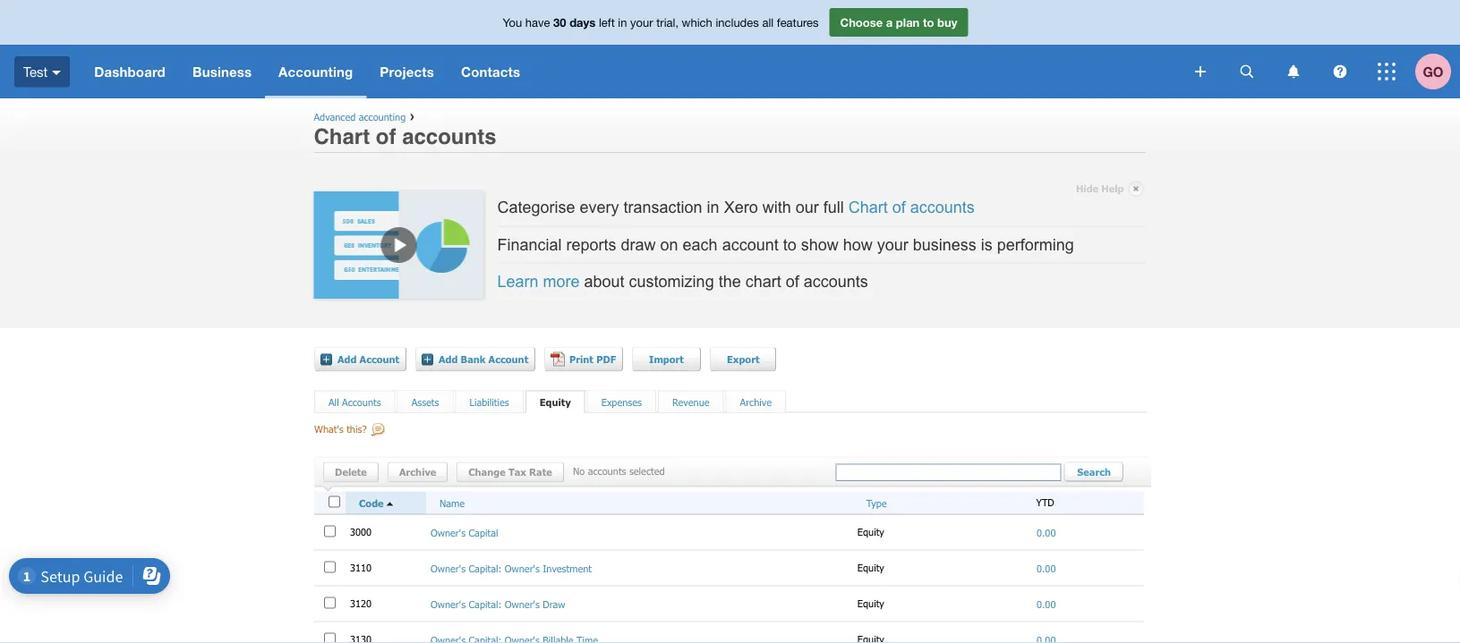 Task type: vqa. For each thing, say whether or not it's contained in the screenshot.
the Save link
no



Task type: describe. For each thing, give the bounding box(es) containing it.
owner's for owner's capital: owner's draw
[[431, 599, 466, 611]]

3110
[[350, 563, 375, 575]]

dashboard
[[94, 64, 166, 80]]

includes
[[716, 15, 759, 29]]

no accounts selected
[[573, 465, 665, 477]]

1 vertical spatial chart
[[849, 198, 888, 217]]

navigation containing dashboard
[[81, 45, 1183, 99]]

business
[[913, 236, 977, 254]]

learn more about customizing the chart of accounts
[[498, 273, 868, 291]]

about
[[584, 273, 625, 291]]

expenses link
[[602, 396, 642, 408]]

plan
[[896, 15, 920, 29]]

owner's capital: owner's draw
[[431, 599, 565, 611]]

code
[[359, 497, 384, 509]]

1 vertical spatial of
[[893, 198, 906, 217]]

0 horizontal spatial archive link
[[388, 463, 448, 483]]

1 horizontal spatial svg image
[[1196, 66, 1206, 77]]

assets
[[412, 396, 439, 408]]

have
[[526, 15, 550, 29]]

accounts down show
[[804, 273, 868, 291]]

business button
[[179, 45, 265, 99]]

0 vertical spatial archive
[[740, 396, 772, 408]]

each
[[683, 236, 718, 254]]

you
[[503, 15, 522, 29]]

print pdf link
[[545, 347, 623, 372]]

hide help link
[[1076, 178, 1144, 199]]

type
[[867, 497, 887, 509]]

1 horizontal spatial svg image
[[1334, 65, 1347, 78]]

delete
[[335, 467, 367, 479]]

export
[[727, 354, 760, 366]]

30
[[554, 15, 567, 29]]

add for add account
[[338, 354, 357, 366]]

all accounts link
[[329, 396, 381, 408]]

revenue
[[673, 396, 710, 408]]

categorise
[[498, 198, 575, 217]]

accounts right no
[[588, 465, 626, 477]]

accounts
[[342, 396, 381, 408]]

choose
[[841, 15, 883, 29]]

accounting
[[359, 111, 406, 123]]

›
[[410, 107, 415, 124]]

every
[[580, 198, 619, 217]]

financial
[[498, 236, 562, 254]]

you have 30 days left in your trial, which includes all features
[[503, 15, 819, 29]]

test button
[[0, 45, 81, 99]]

revenue link
[[673, 396, 710, 408]]

owner's capital: owner's investment link
[[431, 563, 592, 575]]

all
[[329, 396, 339, 408]]

name
[[440, 497, 465, 509]]

all accounts
[[329, 396, 381, 408]]

liabilities
[[470, 396, 509, 408]]

0.00 for draw
[[1037, 599, 1056, 611]]

change tax rate
[[469, 467, 552, 479]]

2 horizontal spatial svg image
[[1378, 63, 1396, 81]]

buy
[[938, 15, 958, 29]]

in inside banner
[[618, 15, 627, 29]]

bank
[[461, 354, 486, 366]]

export link
[[710, 347, 776, 372]]

what's
[[314, 424, 344, 436]]

trial,
[[657, 15, 679, 29]]

equity link
[[540, 396, 571, 408]]

add for add bank account
[[439, 354, 458, 366]]

owner's for owner's capital: owner's investment
[[431, 563, 466, 575]]

customizing
[[629, 273, 714, 291]]

print
[[570, 354, 594, 366]]

accounting
[[279, 64, 353, 80]]

type link
[[867, 497, 887, 509]]

owner's capital link
[[431, 527, 498, 539]]

add account
[[338, 354, 400, 366]]

days
[[570, 15, 596, 29]]

0 vertical spatial archive link
[[740, 396, 772, 408]]

reports
[[566, 236, 617, 254]]

hide
[[1076, 183, 1099, 195]]

what's this?
[[314, 424, 367, 436]]

financial reports draw on each account to show how your business is performing
[[498, 236, 1075, 254]]

advanced accounting link
[[314, 111, 406, 123]]

this?
[[347, 424, 367, 436]]

0.00 link for investment
[[1037, 563, 1056, 575]]

contacts button
[[448, 45, 534, 99]]

of inside advanced accounting › chart of accounts
[[376, 124, 396, 149]]

import link
[[632, 347, 701, 372]]

capital: for owner's capital: owner's investment
[[469, 563, 502, 575]]

features
[[777, 15, 819, 29]]

on
[[661, 236, 679, 254]]

owner's capital: owner's investment
[[431, 563, 592, 575]]

account inside "link"
[[360, 354, 400, 366]]

the
[[719, 273, 741, 291]]

ytd
[[1037, 497, 1055, 509]]

equity for owner's capital: owner's draw
[[858, 598, 888, 610]]

learn
[[498, 273, 539, 291]]

choose a plan to buy
[[841, 15, 958, 29]]

full
[[824, 198, 844, 217]]

0 horizontal spatial to
[[783, 236, 797, 254]]



Task type: locate. For each thing, give the bounding box(es) containing it.
accounting button
[[265, 45, 367, 99]]

2 horizontal spatial of
[[893, 198, 906, 217]]

business
[[192, 64, 252, 80]]

2 vertical spatial of
[[786, 273, 799, 291]]

0 horizontal spatial add
[[338, 354, 357, 366]]

1 account from the left
[[360, 354, 400, 366]]

advanced
[[314, 111, 356, 123]]

account up accounts
[[360, 354, 400, 366]]

navigation
[[81, 45, 1183, 99]]

change
[[469, 467, 506, 479]]

1 0.00 from the top
[[1037, 527, 1056, 539]]

chart right full
[[849, 198, 888, 217]]

owner's down 'owner's capital: owner's investment' link
[[431, 599, 466, 611]]

archive
[[740, 396, 772, 408], [399, 467, 436, 479]]

archive down the "export"
[[740, 396, 772, 408]]

1 add from the left
[[338, 354, 357, 366]]

equity for owner's capital: owner's investment
[[858, 563, 888, 575]]

chart
[[314, 124, 370, 149], [849, 198, 888, 217]]

owner's capital
[[431, 527, 498, 539]]

go button
[[1416, 45, 1461, 99]]

archive link up 'code' link
[[388, 463, 448, 483]]

1 vertical spatial archive link
[[388, 463, 448, 483]]

search
[[1078, 466, 1111, 478]]

left
[[599, 15, 615, 29]]

in
[[618, 15, 627, 29], [707, 198, 720, 217]]

0.00
[[1037, 527, 1056, 539], [1037, 563, 1056, 575], [1037, 599, 1056, 611]]

is
[[981, 236, 993, 254]]

0 vertical spatial 0.00
[[1037, 527, 1056, 539]]

0 vertical spatial 0.00 link
[[1037, 527, 1056, 539]]

of down accounting
[[376, 124, 396, 149]]

capital: down capital on the bottom left of the page
[[469, 563, 502, 575]]

chart inside advanced accounting › chart of accounts
[[314, 124, 370, 149]]

0 horizontal spatial your
[[631, 15, 653, 29]]

expenses
[[602, 396, 642, 408]]

2 horizontal spatial svg image
[[1241, 65, 1254, 78]]

advanced accounting › chart of accounts
[[314, 107, 497, 149]]

selected
[[630, 465, 665, 477]]

performing
[[998, 236, 1075, 254]]

capital:
[[469, 563, 502, 575], [469, 599, 502, 611]]

None text field
[[836, 464, 1062, 482]]

capital: for owner's capital: owner's draw
[[469, 599, 502, 611]]

import
[[649, 354, 684, 366]]

to left buy
[[923, 15, 935, 29]]

of right chart
[[786, 273, 799, 291]]

2 0.00 link from the top
[[1037, 563, 1056, 575]]

owner's capital: owner's draw link
[[431, 599, 565, 611]]

equity for owner's capital
[[858, 527, 888, 539]]

no
[[573, 465, 585, 477]]

help
[[1102, 183, 1124, 195]]

1 vertical spatial 0.00 link
[[1037, 563, 1056, 575]]

of right full
[[893, 198, 906, 217]]

to left show
[[783, 236, 797, 254]]

1 horizontal spatial of
[[786, 273, 799, 291]]

0 horizontal spatial svg image
[[1288, 65, 1300, 78]]

which
[[682, 15, 713, 29]]

0 vertical spatial of
[[376, 124, 396, 149]]

pdf
[[597, 354, 616, 366]]

accounts down '›'
[[402, 124, 497, 149]]

in left xero
[[707, 198, 720, 217]]

2 vertical spatial 0.00
[[1037, 599, 1056, 611]]

1 horizontal spatial your
[[877, 236, 909, 254]]

1 horizontal spatial archive
[[740, 396, 772, 408]]

owner's down name
[[431, 527, 466, 539]]

categorise every transaction in xero with our full chart of accounts
[[498, 198, 975, 217]]

2 add from the left
[[439, 354, 458, 366]]

0 horizontal spatial archive
[[399, 467, 436, 479]]

1 horizontal spatial to
[[923, 15, 935, 29]]

0.00 for investment
[[1037, 563, 1056, 575]]

code link
[[359, 497, 422, 512]]

0 horizontal spatial svg image
[[52, 71, 61, 75]]

in right 'left'
[[618, 15, 627, 29]]

1 0.00 link from the top
[[1037, 527, 1056, 539]]

delete link
[[323, 463, 379, 483]]

more
[[543, 273, 580, 291]]

add account link
[[314, 347, 407, 372]]

1 vertical spatial archive
[[399, 467, 436, 479]]

projects button
[[367, 45, 448, 99]]

1 horizontal spatial chart
[[849, 198, 888, 217]]

archive link
[[740, 396, 772, 408], [388, 463, 448, 483]]

print pdf
[[570, 354, 616, 366]]

1 horizontal spatial archive link
[[740, 396, 772, 408]]

to
[[923, 15, 935, 29], [783, 236, 797, 254]]

go
[[1424, 64, 1444, 80]]

2 account from the left
[[489, 354, 529, 366]]

contacts
[[461, 64, 520, 80]]

xero
[[724, 198, 758, 217]]

add up all accounts link
[[338, 354, 357, 366]]

your right how
[[877, 236, 909, 254]]

0.00 link
[[1037, 527, 1056, 539], [1037, 563, 1056, 575], [1037, 599, 1056, 611]]

our
[[796, 198, 819, 217]]

investment
[[543, 563, 592, 575]]

accounts inside advanced accounting › chart of accounts
[[402, 124, 497, 149]]

add left bank
[[439, 354, 458, 366]]

rate
[[529, 467, 552, 479]]

change tax rate link
[[457, 463, 564, 483]]

0 vertical spatial to
[[923, 15, 935, 29]]

add
[[338, 354, 357, 366], [439, 354, 458, 366]]

add inside "link"
[[338, 354, 357, 366]]

your inside banner
[[631, 15, 653, 29]]

1 vertical spatial capital:
[[469, 599, 502, 611]]

0 horizontal spatial chart
[[314, 124, 370, 149]]

0 vertical spatial in
[[618, 15, 627, 29]]

all
[[763, 15, 774, 29]]

0 horizontal spatial in
[[618, 15, 627, 29]]

None checkbox
[[329, 497, 340, 508], [324, 526, 336, 538], [324, 634, 336, 644], [329, 497, 340, 508], [324, 526, 336, 538], [324, 634, 336, 644]]

account
[[722, 236, 779, 254]]

capital
[[469, 527, 498, 539]]

2 0.00 from the top
[[1037, 563, 1056, 575]]

chart
[[746, 273, 782, 291]]

owner's left the draw
[[505, 599, 540, 611]]

1 vertical spatial in
[[707, 198, 720, 217]]

1 capital: from the top
[[469, 563, 502, 575]]

2 capital: from the top
[[469, 599, 502, 611]]

add bank account link
[[416, 347, 536, 372]]

draw
[[543, 599, 565, 611]]

banner containing dashboard
[[0, 0, 1461, 99]]

0 vertical spatial your
[[631, 15, 653, 29]]

archive up 'code' link
[[399, 467, 436, 479]]

owner's up owner's capital: owner's draw
[[505, 563, 540, 575]]

learn more link
[[498, 273, 580, 291]]

1 horizontal spatial account
[[489, 354, 529, 366]]

show
[[801, 236, 839, 254]]

add bank account
[[439, 354, 529, 366]]

test
[[23, 64, 48, 79]]

with
[[763, 198, 791, 217]]

chart down advanced
[[314, 124, 370, 149]]

chart of accounts link
[[849, 198, 975, 217]]

3 0.00 from the top
[[1037, 599, 1056, 611]]

your
[[631, 15, 653, 29], [877, 236, 909, 254]]

archive link down the "export"
[[740, 396, 772, 408]]

0 vertical spatial chart
[[314, 124, 370, 149]]

1 vertical spatial your
[[877, 236, 909, 254]]

1 vertical spatial 0.00
[[1037, 563, 1056, 575]]

None checkbox
[[324, 562, 336, 574], [324, 598, 336, 610], [324, 562, 336, 574], [324, 598, 336, 610]]

1 vertical spatial to
[[783, 236, 797, 254]]

owner's for owner's capital
[[431, 527, 466, 539]]

liabilities link
[[470, 396, 509, 408]]

owner's down owner's capital link
[[431, 563, 466, 575]]

what's this? link
[[314, 424, 386, 448]]

projects
[[380, 64, 434, 80]]

how
[[843, 236, 873, 254]]

a
[[886, 15, 893, 29]]

0 horizontal spatial account
[[360, 354, 400, 366]]

2 vertical spatial 0.00 link
[[1037, 599, 1056, 611]]

banner
[[0, 0, 1461, 99]]

accounts up business
[[911, 198, 975, 217]]

3 0.00 link from the top
[[1037, 599, 1056, 611]]

1 horizontal spatial add
[[439, 354, 458, 366]]

svg image
[[1378, 63, 1396, 81], [1288, 65, 1300, 78], [1334, 65, 1347, 78]]

1 horizontal spatial in
[[707, 198, 720, 217]]

0 vertical spatial capital:
[[469, 563, 502, 575]]

name link
[[440, 497, 465, 509]]

0 horizontal spatial of
[[376, 124, 396, 149]]

capital: down owner's capital: owner's investment
[[469, 599, 502, 611]]

svg image
[[1241, 65, 1254, 78], [1196, 66, 1206, 77], [52, 71, 61, 75]]

svg image inside test popup button
[[52, 71, 61, 75]]

your left 'trial,' on the left
[[631, 15, 653, 29]]

transaction
[[624, 198, 703, 217]]

account right bank
[[489, 354, 529, 366]]

dashboard link
[[81, 45, 179, 99]]

0.00 link for draw
[[1037, 599, 1056, 611]]



